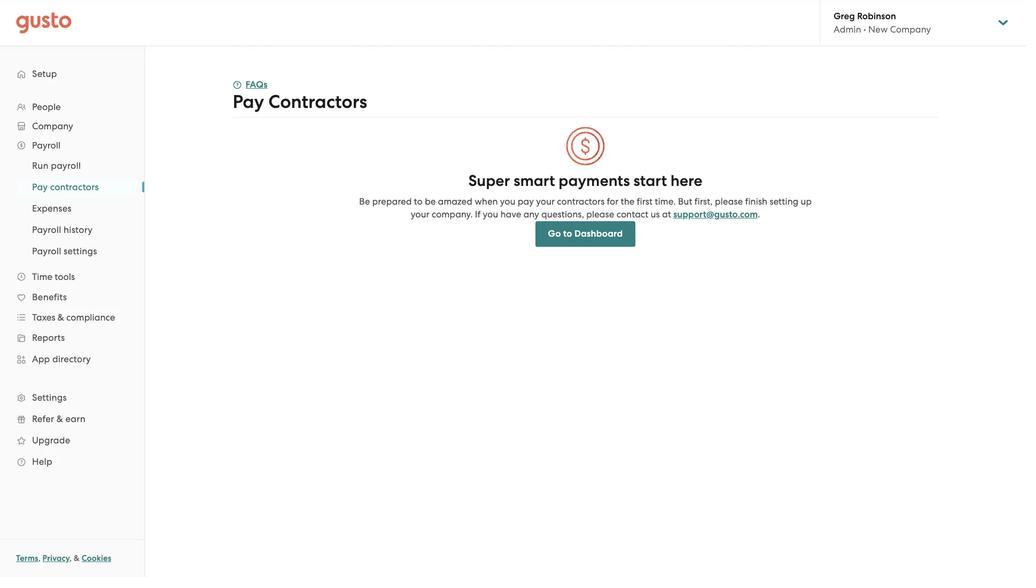 Task type: locate. For each thing, give the bounding box(es) containing it.
new
[[869, 24, 888, 35]]

company button
[[11, 117, 134, 136]]

& right taxes
[[58, 312, 64, 323]]

reports
[[32, 333, 65, 343]]

& left cookies
[[74, 554, 80, 564]]

people
[[32, 102, 61, 112]]

0 vertical spatial pay
[[233, 91, 264, 113]]

cookies button
[[82, 552, 111, 565]]

& inside taxes & compliance dropdown button
[[58, 312, 64, 323]]

1 , from the left
[[38, 554, 41, 564]]

people button
[[11, 97, 134, 117]]

1 vertical spatial company
[[32, 121, 73, 132]]

contractors down the super smart payments start here
[[557, 196, 605, 207]]

, left privacy link
[[38, 554, 41, 564]]

1 horizontal spatial pay
[[233, 91, 264, 113]]

your down be
[[411, 209, 430, 220]]

pay
[[233, 91, 264, 113], [32, 182, 48, 193]]

, left cookies
[[70, 554, 72, 564]]

time tools
[[32, 272, 75, 282]]

1 vertical spatial please
[[587, 209, 615, 220]]

to inside be prepared to be amazed when you pay your contractors for the first time. but first, please finish setting up your company. if you have any questions, please contact us at
[[414, 196, 423, 207]]

list
[[0, 97, 144, 473], [0, 155, 144, 262]]

pay contractors link
[[19, 178, 134, 197]]

0 vertical spatial to
[[414, 196, 423, 207]]

terms link
[[16, 554, 38, 564]]

&
[[58, 312, 64, 323], [57, 414, 63, 425], [74, 554, 80, 564]]

•
[[864, 24, 867, 35]]

pay down 'faqs'
[[233, 91, 264, 113]]

for
[[607, 196, 619, 207]]

pay down run
[[32, 182, 48, 193]]

time.
[[655, 196, 676, 207]]

us
[[651, 209, 660, 220]]

super
[[469, 172, 510, 190]]

run payroll link
[[19, 156, 134, 175]]

0 vertical spatial &
[[58, 312, 64, 323]]

any
[[524, 209, 540, 220]]

please up support@gusto.com .
[[715, 196, 743, 207]]

1 vertical spatial payroll
[[32, 225, 61, 235]]

2 payroll from the top
[[32, 225, 61, 235]]

0 horizontal spatial company
[[32, 121, 73, 132]]

company down the people
[[32, 121, 73, 132]]

settings link
[[11, 388, 134, 408]]

contractors down run payroll link
[[50, 182, 99, 193]]

taxes
[[32, 312, 55, 323]]

payroll settings
[[32, 246, 97, 257]]

0 horizontal spatial your
[[411, 209, 430, 220]]

dashboard
[[575, 228, 623, 240]]

pay
[[518, 196, 534, 207]]

company
[[891, 24, 932, 35], [32, 121, 73, 132]]

smart
[[514, 172, 555, 190]]

you
[[500, 196, 516, 207], [483, 209, 499, 220]]

1 vertical spatial contractors
[[557, 196, 605, 207]]

payroll button
[[11, 136, 134, 155]]

history
[[64, 225, 93, 235]]

to
[[414, 196, 423, 207], [564, 228, 573, 240]]

support@gusto.com link
[[674, 209, 758, 220]]

be prepared to be amazed when you pay your contractors for the first time. but first, please finish setting up your company. if you have any questions, please contact us at
[[359, 196, 812, 220]]

3 payroll from the top
[[32, 246, 61, 257]]

1 horizontal spatial you
[[500, 196, 516, 207]]

run
[[32, 160, 49, 171]]

& for compliance
[[58, 312, 64, 323]]

first
[[637, 196, 653, 207]]

questions,
[[542, 209, 585, 220]]

benefits
[[32, 292, 67, 303]]

2 list from the top
[[0, 155, 144, 262]]

1 horizontal spatial to
[[564, 228, 573, 240]]

0 horizontal spatial to
[[414, 196, 423, 207]]

& left earn
[[57, 414, 63, 425]]

1 vertical spatial &
[[57, 414, 63, 425]]

1 horizontal spatial ,
[[70, 554, 72, 564]]

your up "any"
[[537, 196, 555, 207]]

payroll
[[51, 160, 81, 171]]

privacy
[[43, 554, 70, 564]]

payroll up run
[[32, 140, 61, 151]]

greg robinson admin • new company
[[834, 11, 932, 35]]

0 vertical spatial company
[[891, 24, 932, 35]]

1 horizontal spatial please
[[715, 196, 743, 207]]

1 vertical spatial to
[[564, 228, 573, 240]]

payroll down expenses
[[32, 225, 61, 235]]

taxes & compliance button
[[11, 308, 134, 327]]

,
[[38, 554, 41, 564], [70, 554, 72, 564]]

payroll history link
[[19, 220, 134, 240]]

your
[[537, 196, 555, 207], [411, 209, 430, 220]]

0 vertical spatial please
[[715, 196, 743, 207]]

admin
[[834, 24, 862, 35]]

prepared
[[372, 196, 412, 207]]

finish
[[746, 196, 768, 207]]

pay inside list
[[32, 182, 48, 193]]

payroll
[[32, 140, 61, 151], [32, 225, 61, 235], [32, 246, 61, 257]]

0 horizontal spatial contractors
[[50, 182, 99, 193]]

first,
[[695, 196, 713, 207]]

please down for
[[587, 209, 615, 220]]

app
[[32, 354, 50, 365]]

the
[[621, 196, 635, 207]]

0 horizontal spatial please
[[587, 209, 615, 220]]

help
[[32, 457, 52, 467]]

contractors
[[50, 182, 99, 193], [557, 196, 605, 207]]

1 vertical spatial pay
[[32, 182, 48, 193]]

pay contractors
[[233, 91, 367, 113]]

pay for pay contractors
[[233, 91, 264, 113]]

if
[[475, 209, 481, 220]]

1 vertical spatial you
[[483, 209, 499, 220]]

1 list from the top
[[0, 97, 144, 473]]

you right the if
[[483, 209, 499, 220]]

to left be
[[414, 196, 423, 207]]

payroll inside dropdown button
[[32, 140, 61, 151]]

run payroll
[[32, 160, 81, 171]]

company right new
[[891, 24, 932, 35]]

super smart payments start here
[[469, 172, 703, 190]]

0 vertical spatial your
[[537, 196, 555, 207]]

you up have
[[500, 196, 516, 207]]

payroll history
[[32, 225, 93, 235]]

0 horizontal spatial ,
[[38, 554, 41, 564]]

1 payroll from the top
[[32, 140, 61, 151]]

upgrade link
[[11, 431, 134, 450]]

0 horizontal spatial pay
[[32, 182, 48, 193]]

please
[[715, 196, 743, 207], [587, 209, 615, 220]]

expenses link
[[19, 199, 134, 218]]

0 vertical spatial payroll
[[32, 140, 61, 151]]

setup
[[32, 68, 57, 79]]

1 horizontal spatial contractors
[[557, 196, 605, 207]]

to right go
[[564, 228, 573, 240]]

home image
[[16, 12, 72, 33]]

app directory
[[32, 354, 91, 365]]

& inside refer & earn link
[[57, 414, 63, 425]]

1 horizontal spatial company
[[891, 24, 932, 35]]

taxes & compliance
[[32, 312, 115, 323]]

2 vertical spatial payroll
[[32, 246, 61, 257]]

settings
[[64, 246, 97, 257]]

payroll up "time"
[[32, 246, 61, 257]]

0 vertical spatial contractors
[[50, 182, 99, 193]]

go
[[548, 228, 561, 240]]



Task type: vqa. For each thing, say whether or not it's contained in the screenshot.
settings
yes



Task type: describe. For each thing, give the bounding box(es) containing it.
setting
[[770, 196, 799, 207]]

refer & earn
[[32, 414, 86, 425]]

0 vertical spatial you
[[500, 196, 516, 207]]

setup link
[[11, 64, 134, 83]]

faqs button
[[233, 79, 268, 91]]

contractors inside list
[[50, 182, 99, 193]]

company.
[[432, 209, 473, 220]]

when
[[475, 196, 498, 207]]

refer
[[32, 414, 54, 425]]

support@gusto.com
[[674, 209, 758, 220]]

upgrade
[[32, 435, 70, 446]]

up
[[801, 196, 812, 207]]

illustration of a coin image
[[566, 126, 606, 166]]

contact
[[617, 209, 649, 220]]

have
[[501, 209, 522, 220]]

gusto navigation element
[[0, 46, 144, 490]]

contractors
[[269, 91, 367, 113]]

contractors inside be prepared to be amazed when you pay your contractors for the first time. but first, please finish setting up your company. if you have any questions, please contact us at
[[557, 196, 605, 207]]

greg
[[834, 11, 856, 22]]

2 vertical spatial &
[[74, 554, 80, 564]]

reports link
[[11, 328, 134, 348]]

go to dashboard link
[[536, 221, 636, 247]]

help link
[[11, 452, 134, 472]]

expenses
[[32, 203, 72, 214]]

directory
[[52, 354, 91, 365]]

be
[[425, 196, 436, 207]]

amazed
[[438, 196, 473, 207]]

company inside company dropdown button
[[32, 121, 73, 132]]

pay contractors
[[32, 182, 99, 193]]

0 horizontal spatial you
[[483, 209, 499, 220]]

go to dashboard
[[548, 228, 623, 240]]

support@gusto.com .
[[674, 209, 761, 220]]

at
[[663, 209, 672, 220]]

payroll for payroll
[[32, 140, 61, 151]]

time tools button
[[11, 267, 134, 287]]

& for earn
[[57, 414, 63, 425]]

privacy link
[[43, 554, 70, 564]]

robinson
[[858, 11, 897, 22]]

payments
[[559, 172, 630, 190]]

benefits link
[[11, 288, 134, 307]]

.
[[758, 209, 761, 220]]

be
[[359, 196, 370, 207]]

payroll for payroll history
[[32, 225, 61, 235]]

app directory link
[[11, 350, 134, 369]]

list containing run payroll
[[0, 155, 144, 262]]

settings
[[32, 393, 67, 403]]

payroll settings link
[[19, 242, 134, 261]]

1 vertical spatial your
[[411, 209, 430, 220]]

cookies
[[82, 554, 111, 564]]

refer & earn link
[[11, 410, 134, 429]]

earn
[[65, 414, 86, 425]]

pay for pay contractors
[[32, 182, 48, 193]]

start
[[634, 172, 667, 190]]

tools
[[55, 272, 75, 282]]

compliance
[[66, 312, 115, 323]]

payroll for payroll settings
[[32, 246, 61, 257]]

1 horizontal spatial your
[[537, 196, 555, 207]]

time
[[32, 272, 52, 282]]

terms
[[16, 554, 38, 564]]

faqs
[[246, 79, 268, 90]]

company inside greg robinson admin • new company
[[891, 24, 932, 35]]

here
[[671, 172, 703, 190]]

terms , privacy , & cookies
[[16, 554, 111, 564]]

list containing people
[[0, 97, 144, 473]]

2 , from the left
[[70, 554, 72, 564]]

but
[[679, 196, 693, 207]]



